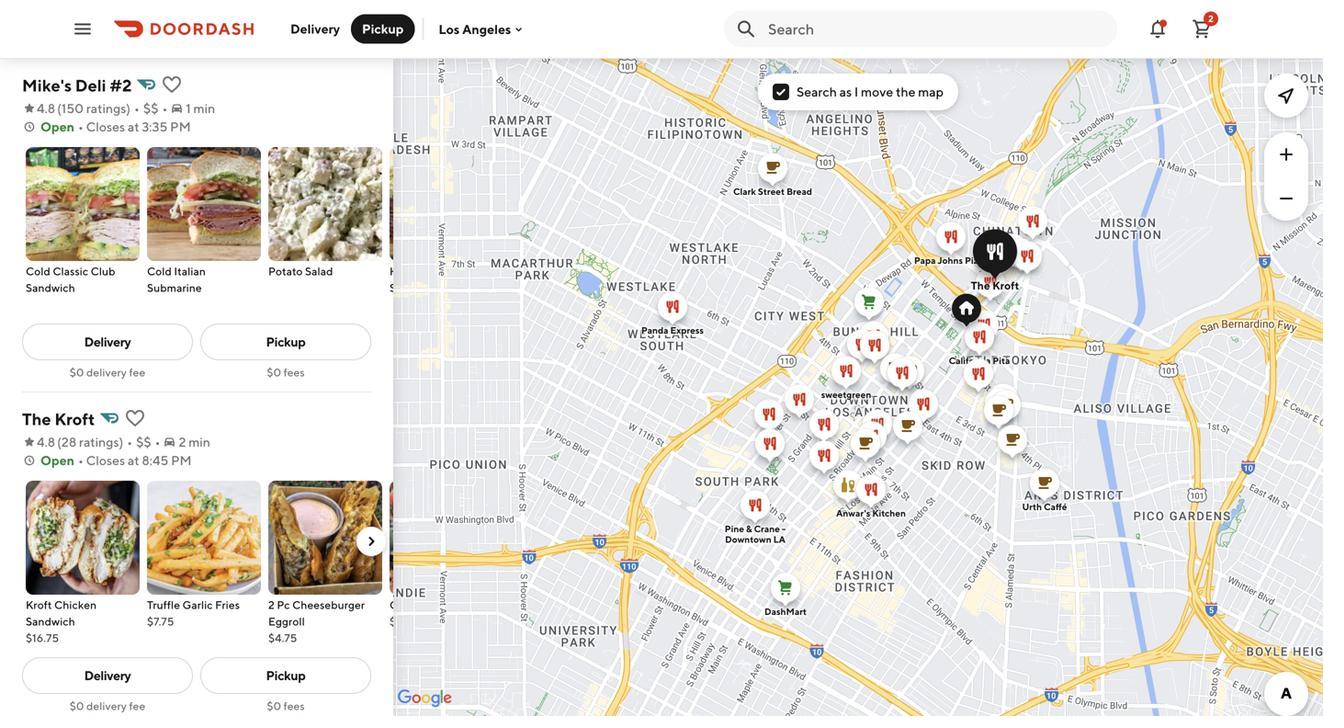 Task type: describe. For each thing, give the bounding box(es) containing it.
delivery for mike's deli #2
[[84, 334, 131, 349]]

kroft inside kroft chicken sandwich $16.75
[[26, 598, 52, 611]]

pc
[[277, 598, 290, 611]]

hot new york reuben sandwich
[[390, 265, 502, 294]]

average rating of 4.8 out of 5 element for mike's
[[22, 99, 55, 118]]

los
[[439, 21, 460, 37]]

28
[[62, 434, 77, 449]]

cheese
[[390, 598, 428, 611]]

at for the kroft
[[128, 453, 139, 468]]

move
[[861, 84, 894, 99]]

2 pc cheeseburger eggroll $4.75
[[268, 598, 365, 644]]

cheeseburger
[[292, 598, 365, 611]]

pickup inside 'button'
[[362, 21, 404, 36]]

2 button
[[1184, 11, 1221, 47]]

york
[[437, 265, 460, 278]]

cold italian submarine button
[[147, 147, 261, 296]]

delivery link for kroft
[[22, 657, 193, 694]]

fees for the kroft
[[284, 700, 305, 712]]

4.8 for the
[[37, 434, 55, 449]]

ratings for deli
[[86, 101, 126, 116]]

truffle garlic fries $7.75
[[147, 598, 240, 628]]

) for mike's deli #2
[[126, 101, 131, 116]]

cold italian submarine image
[[147, 147, 261, 261]]

$7.75 inside "cheese curds $7.75"
[[390, 615, 417, 628]]

• down ( 28 ratings )
[[78, 453, 84, 468]]

potato salad button
[[268, 147, 382, 279]]

fries
[[215, 598, 240, 611]]

pickup link for the kroft
[[200, 657, 371, 694]]

cold classic club sandwich button
[[26, 147, 140, 296]]

pm for mike's deli #2
[[170, 119, 191, 134]]

1 items, open order cart image
[[1191, 18, 1213, 40]]

cold classic club sandwich image
[[26, 147, 140, 261]]

( 150 ratings )
[[57, 101, 131, 116]]

mike's deli #2
[[22, 75, 132, 95]]

as
[[840, 84, 852, 99]]

los angeles
[[439, 21, 511, 37]]

• up 3:35
[[162, 101, 168, 116]]

open for the
[[40, 453, 74, 468]]

$$ for the kroft
[[136, 434, 151, 449]]

click to add this store to your saved list image
[[161, 74, 183, 96]]

i
[[855, 84, 859, 99]]

pickup link for mike's deli #2
[[200, 324, 371, 360]]

search as i move the map
[[797, 84, 944, 99]]

3:35
[[142, 119, 168, 134]]

eggroll
[[268, 615, 305, 628]]

at for mike's deli #2
[[128, 119, 139, 134]]

min for mike's deli #2
[[194, 101, 215, 116]]

open • closes at 3:35 pm
[[40, 119, 191, 134]]

notification bell image
[[1147, 18, 1169, 40]]

classic
[[53, 265, 88, 278]]

pickup button
[[351, 14, 415, 44]]

4.8 for mike's
[[37, 101, 55, 116]]

salad
[[305, 265, 333, 278]]

cold italian submarine
[[147, 265, 206, 294]]

pm for the kroft
[[171, 453, 192, 468]]

angeles
[[463, 21, 511, 37]]

submarine
[[147, 281, 202, 294]]

Search as I move the map checkbox
[[773, 84, 790, 100]]

150
[[62, 101, 84, 116]]

• up open • closes at 3:35 pm
[[134, 101, 140, 116]]

potato
[[268, 265, 303, 278]]

open • closes at 8:45 pm
[[40, 453, 192, 468]]

closes for kroft
[[86, 453, 125, 468]]

delivery link for deli
[[22, 324, 193, 360]]

• $$ for the kroft
[[127, 434, 151, 449]]

kroft chicken sandwich $16.75
[[26, 598, 97, 644]]

reuben
[[462, 265, 502, 278]]

new
[[411, 265, 435, 278]]

delivery for the kroft
[[84, 668, 131, 683]]

( for the
[[57, 434, 62, 449]]

open menu image
[[72, 18, 94, 40]]

recenter the map image
[[1276, 85, 1298, 107]]



Task type: vqa. For each thing, say whether or not it's contained in the screenshot.
first (
yes



Task type: locate. For each thing, give the bounding box(es) containing it.
1
[[186, 101, 191, 116]]

truffle garlic fries image
[[147, 481, 261, 595]]

$7.75 down cheese on the left bottom of the page
[[390, 615, 417, 628]]

map region
[[345, 0, 1324, 716]]

0 vertical spatial delivery link
[[22, 324, 193, 360]]

open down 150
[[40, 119, 74, 134]]

cold for cold italian submarine
[[147, 265, 172, 278]]

1 vertical spatial ratings
[[79, 434, 119, 449]]

1 vertical spatial (
[[57, 434, 62, 449]]

downtown
[[725, 534, 772, 545], [725, 534, 772, 545]]

fees for mike's deli #2
[[284, 366, 305, 379]]

anwar's
[[837, 508, 871, 518], [837, 508, 871, 518]]

at left 3:35
[[128, 119, 139, 134]]

pickup for mike's deli #2
[[266, 334, 306, 349]]

0 vertical spatial ratings
[[86, 101, 126, 116]]

garlic
[[183, 598, 213, 611]]

1 vertical spatial delivery link
[[22, 657, 193, 694]]

caffé
[[1044, 501, 1068, 512], [1044, 501, 1068, 512]]

0 vertical spatial )
[[126, 101, 131, 116]]

open for mike's
[[40, 119, 74, 134]]

at left 8:45
[[128, 453, 139, 468]]

los angeles button
[[439, 21, 526, 37]]

street
[[758, 186, 785, 197], [758, 186, 785, 197]]

map
[[918, 84, 944, 99]]

2 $0 fees from the top
[[267, 700, 305, 712]]

cold for cold classic club sandwich
[[26, 265, 50, 278]]

express
[[671, 325, 704, 336], [671, 325, 704, 336]]

• down 150
[[78, 119, 84, 134]]

• up open • closes at 8:45 pm
[[127, 434, 132, 449]]

0 vertical spatial • $$
[[134, 101, 159, 116]]

0 vertical spatial fees
[[284, 366, 305, 379]]

$$
[[143, 101, 159, 116], [136, 434, 151, 449]]

1 4.8 from the top
[[37, 101, 55, 116]]

2
[[1209, 13, 1214, 24], [179, 434, 186, 449], [268, 598, 275, 611]]

$$ up 8:45
[[136, 434, 151, 449]]

1 vertical spatial min
[[189, 434, 210, 449]]

cold left 'classic'
[[26, 265, 50, 278]]

panda
[[642, 325, 669, 336], [642, 325, 669, 336]]

bread
[[787, 186, 813, 197], [787, 186, 813, 197]]

delivery for deli
[[86, 366, 127, 379]]

2 vertical spatial delivery
[[84, 668, 131, 683]]

0 vertical spatial pickup
[[362, 21, 404, 36]]

truffle
[[147, 598, 180, 611]]

zoom out image
[[1276, 188, 1298, 210]]

pickup for the kroft
[[266, 668, 306, 683]]

• up 8:45
[[155, 434, 160, 449]]

urth
[[1023, 501, 1042, 512], [1023, 501, 1042, 512]]

1 vertical spatial closes
[[86, 453, 125, 468]]

closes down ( 150 ratings )
[[86, 119, 125, 134]]

2 fee from the top
[[129, 700, 145, 712]]

4.8 down mike's
[[37, 101, 55, 116]]

the
[[896, 84, 916, 99]]

2 min
[[179, 434, 210, 449]]

2 4.8 from the top
[[37, 434, 55, 449]]

delivery button
[[279, 14, 351, 44]]

0 vertical spatial $0 delivery fee
[[70, 366, 145, 379]]

1 vertical spatial )
[[119, 434, 123, 449]]

0 horizontal spatial $7.75
[[147, 615, 174, 628]]

1 min
[[186, 101, 215, 116]]

pickup link down $4.75
[[200, 657, 371, 694]]

the
[[971, 279, 991, 292], [971, 279, 991, 292], [22, 409, 51, 429]]

1 $0 fees from the top
[[267, 366, 305, 379]]

2 delivery from the top
[[86, 700, 127, 712]]

1 cold from the left
[[26, 265, 50, 278]]

california pita
[[949, 355, 1011, 366], [949, 355, 1011, 366]]

panda express
[[642, 325, 704, 336], [642, 325, 704, 336]]

italian
[[174, 265, 206, 278]]

1 vertical spatial delivery
[[84, 334, 131, 349]]

next image
[[364, 534, 379, 549]]

( up open • closes at 8:45 pm
[[57, 434, 62, 449]]

sandwich
[[26, 281, 75, 294], [390, 281, 439, 294], [26, 615, 75, 628]]

0 vertical spatial open
[[40, 119, 74, 134]]

$$ for mike's deli #2
[[143, 101, 159, 116]]

closes down ( 28 ratings )
[[86, 453, 125, 468]]

1 fee from the top
[[129, 366, 145, 379]]

min for the kroft
[[189, 434, 210, 449]]

$0 delivery fee for deli
[[70, 366, 145, 379]]

Store search: begin typing to search for stores available on DoorDash text field
[[768, 19, 1107, 39]]

•
[[134, 101, 140, 116], [162, 101, 168, 116], [78, 119, 84, 134], [127, 434, 132, 449], [155, 434, 160, 449], [78, 453, 84, 468]]

cold up submarine
[[147, 265, 172, 278]]

cold classic club sandwich
[[26, 265, 115, 294]]

dashmart
[[765, 606, 807, 617], [765, 606, 807, 617]]

delivery down kroft chicken sandwich $16.75
[[84, 668, 131, 683]]

1 delivery link from the top
[[22, 324, 193, 360]]

1 horizontal spatial cold
[[147, 265, 172, 278]]

zoom in image
[[1276, 143, 1298, 165]]

0 vertical spatial at
[[128, 119, 139, 134]]

clark
[[734, 186, 756, 197], [734, 186, 756, 197]]

sandwich inside cold classic club sandwich
[[26, 281, 75, 294]]

4.8 left "28"
[[37, 434, 55, 449]]

0 horizontal spatial cold
[[26, 265, 50, 278]]

0 vertical spatial 2
[[1209, 13, 1214, 24]]

1 vertical spatial pm
[[171, 453, 192, 468]]

) for the kroft
[[119, 434, 123, 449]]

fee for the kroft
[[129, 700, 145, 712]]

cold
[[26, 265, 50, 278], [147, 265, 172, 278]]

1 ( from the top
[[57, 101, 62, 116]]

&
[[746, 523, 752, 534], [746, 523, 752, 534]]

0 vertical spatial delivery
[[86, 366, 127, 379]]

pickup down potato
[[266, 334, 306, 349]]

0 vertical spatial average rating of 4.8 out of 5 element
[[22, 99, 55, 118]]

hot
[[390, 265, 409, 278]]

1 vertical spatial $$
[[136, 434, 151, 449]]

4.8
[[37, 101, 55, 116], [37, 434, 55, 449]]

0 vertical spatial fee
[[129, 366, 145, 379]]

2 pc cheeseburger eggroll image
[[268, 481, 382, 595]]

$$ up 3:35
[[143, 101, 159, 116]]

0 vertical spatial (
[[57, 101, 62, 116]]

pickup link down potato
[[200, 324, 371, 360]]

2 vertical spatial 2
[[268, 598, 275, 611]]

pm down the 1
[[170, 119, 191, 134]]

average rating of 4.8 out of 5 element left "28"
[[22, 433, 55, 451]]

2 up open • closes at 8:45 pm
[[179, 434, 186, 449]]

1 vertical spatial $0 delivery fee
[[70, 700, 145, 712]]

1 $0 delivery fee from the top
[[70, 366, 145, 379]]

search
[[797, 84, 837, 99]]

1 $7.75 from the left
[[147, 615, 174, 628]]

0 horizontal spatial 2
[[179, 434, 186, 449]]

clark street bread
[[734, 186, 813, 197], [734, 186, 813, 197]]

sandwich inside kroft chicken sandwich $16.75
[[26, 615, 75, 628]]

2 open from the top
[[40, 453, 74, 468]]

1 fees from the top
[[284, 366, 305, 379]]

delivery down club
[[84, 334, 131, 349]]

1 horizontal spatial $7.75
[[390, 615, 417, 628]]

• $$ up 3:35
[[134, 101, 159, 116]]

-
[[782, 523, 786, 534], [782, 523, 786, 534]]

min right the 1
[[194, 101, 215, 116]]

$0 fees for mike's deli #2
[[267, 366, 305, 379]]

open
[[40, 119, 74, 134], [40, 453, 74, 468]]

1 at from the top
[[128, 119, 139, 134]]

potato salad
[[268, 265, 333, 278]]

) up open • closes at 3:35 pm
[[126, 101, 131, 116]]

2 for 2
[[1209, 13, 1214, 24]]

1 vertical spatial fees
[[284, 700, 305, 712]]

pita
[[993, 355, 1011, 366], [993, 355, 1011, 366]]

average rating of 4.8 out of 5 element down mike's
[[22, 99, 55, 118]]

0 vertical spatial min
[[194, 101, 215, 116]]

2 for 2 pc cheeseburger eggroll $4.75
[[268, 598, 275, 611]]

the kroft
[[971, 279, 1020, 292], [971, 279, 1020, 292], [22, 409, 95, 429]]

open down "28"
[[40, 453, 74, 468]]

0 horizontal spatial )
[[119, 434, 123, 449]]

0 vertical spatial $0 fees
[[267, 366, 305, 379]]

sandwich down new
[[390, 281, 439, 294]]

0 vertical spatial pickup link
[[200, 324, 371, 360]]

1 average rating of 4.8 out of 5 element from the top
[[22, 99, 55, 118]]

pickup left los
[[362, 21, 404, 36]]

delivery left pickup 'button'
[[290, 21, 340, 36]]

0 vertical spatial pm
[[170, 119, 191, 134]]

$7.75
[[147, 615, 174, 628], [390, 615, 417, 628]]

2 vertical spatial pickup
[[266, 668, 306, 683]]

powered by google image
[[398, 689, 452, 708]]

delivery link down kroft chicken sandwich $16.75
[[22, 657, 193, 694]]

$4.75
[[268, 632, 297, 644]]

1 pickup link from the top
[[200, 324, 371, 360]]

mike's
[[22, 75, 72, 95]]

curds
[[431, 598, 461, 611]]

1 vertical spatial open
[[40, 453, 74, 468]]

min up open • closes at 8:45 pm
[[189, 434, 210, 449]]

$0 fees for the kroft
[[267, 700, 305, 712]]

average rating of 4.8 out of 5 element
[[22, 99, 55, 118], [22, 433, 55, 451]]

delivery
[[290, 21, 340, 36], [84, 334, 131, 349], [84, 668, 131, 683]]

1 vertical spatial pickup link
[[200, 657, 371, 694]]

2 horizontal spatial 2
[[1209, 13, 1214, 24]]

min
[[194, 101, 215, 116], [189, 434, 210, 449]]

2 right notification bell icon
[[1209, 13, 1214, 24]]

• $$
[[134, 101, 159, 116], [127, 434, 151, 449]]

pickup
[[362, 21, 404, 36], [266, 334, 306, 349], [266, 668, 306, 683]]

( down mike's
[[57, 101, 62, 116]]

0 vertical spatial 4.8
[[37, 101, 55, 116]]

$0
[[70, 366, 84, 379], [267, 366, 281, 379], [70, 700, 84, 712], [267, 700, 281, 712]]

sandwich inside hot new york reuben sandwich
[[390, 281, 439, 294]]

deli
[[75, 75, 106, 95]]

2 cold from the left
[[147, 265, 172, 278]]

pm down 2 min
[[171, 453, 192, 468]]

ratings up open • closes at 8:45 pm
[[79, 434, 119, 449]]

1 vertical spatial $0 fees
[[267, 700, 305, 712]]

• $$ down click to add this store to your saved list image
[[127, 434, 151, 449]]

california
[[949, 355, 991, 366], [949, 355, 991, 366]]

la
[[774, 534, 786, 545], [774, 534, 786, 545]]

pm
[[170, 119, 191, 134], [171, 453, 192, 468]]

#2
[[110, 75, 132, 95]]

delivery for kroft
[[86, 700, 127, 712]]

) up open • closes at 8:45 pm
[[119, 434, 123, 449]]

$0 delivery fee for kroft
[[70, 700, 145, 712]]

2 for 2 min
[[179, 434, 186, 449]]

closes for deli
[[86, 119, 125, 134]]

crane
[[754, 523, 780, 534], [754, 523, 780, 534]]

sandwich down 'classic'
[[26, 281, 75, 294]]

ratings
[[86, 101, 126, 116], [79, 434, 119, 449]]

1 delivery from the top
[[86, 366, 127, 379]]

(
[[57, 101, 62, 116], [57, 434, 62, 449]]

sandwich up $16.75
[[26, 615, 75, 628]]

1 vertical spatial 2
[[179, 434, 186, 449]]

$0 fees
[[267, 366, 305, 379], [267, 700, 305, 712]]

pizza
[[965, 255, 988, 266], [965, 255, 988, 266]]

1 vertical spatial 4.8
[[37, 434, 55, 449]]

pickup link
[[200, 324, 371, 360], [200, 657, 371, 694]]

kroft
[[993, 279, 1020, 292], [993, 279, 1020, 292], [55, 409, 95, 429], [26, 598, 52, 611]]

1 vertical spatial average rating of 4.8 out of 5 element
[[22, 433, 55, 451]]

2 inside button
[[1209, 13, 1214, 24]]

johns
[[938, 255, 963, 266], [938, 255, 963, 266]]

ratings up open • closes at 3:35 pm
[[86, 101, 126, 116]]

delivery inside delivery button
[[290, 21, 340, 36]]

1 closes from the top
[[86, 119, 125, 134]]

club
[[91, 265, 115, 278]]

1 vertical spatial at
[[128, 453, 139, 468]]

0 vertical spatial delivery
[[290, 21, 340, 36]]

2 ( from the top
[[57, 434, 62, 449]]

• $$ for mike's deli #2
[[134, 101, 159, 116]]

click to add this store to your saved list image
[[124, 407, 146, 429]]

$7.75 inside truffle garlic fries $7.75
[[147, 615, 174, 628]]

0 vertical spatial $$
[[143, 101, 159, 116]]

sweetgreen
[[822, 389, 872, 400], [822, 389, 872, 400]]

8:45
[[142, 453, 169, 468]]

average rating of 4.8 out of 5 element for the
[[22, 433, 55, 451]]

cheese curds $7.75
[[390, 598, 461, 628]]

2 left pc
[[268, 598, 275, 611]]

hot new york reuben sandwich button
[[390, 147, 504, 296]]

2 closes from the top
[[86, 453, 125, 468]]

1 horizontal spatial 2
[[268, 598, 275, 611]]

1 vertical spatial fee
[[129, 700, 145, 712]]

2 at from the top
[[128, 453, 139, 468]]

( for mike's
[[57, 101, 62, 116]]

cold inside cold italian submarine
[[147, 265, 172, 278]]

2 $0 delivery fee from the top
[[70, 700, 145, 712]]

0 vertical spatial closes
[[86, 119, 125, 134]]

fee
[[129, 366, 145, 379], [129, 700, 145, 712]]

2 inside the 2 pc cheeseburger eggroll $4.75
[[268, 598, 275, 611]]

delivery link down club
[[22, 324, 193, 360]]

1 vertical spatial pickup
[[266, 334, 306, 349]]

chicken
[[54, 598, 97, 611]]

closes
[[86, 119, 125, 134], [86, 453, 125, 468]]

( 28 ratings )
[[57, 434, 123, 449]]

fee for mike's deli #2
[[129, 366, 145, 379]]

fees
[[284, 366, 305, 379], [284, 700, 305, 712]]

kroft chicken sandwich image
[[26, 481, 140, 595]]

1 vertical spatial • $$
[[127, 434, 151, 449]]

2 delivery link from the top
[[22, 657, 193, 694]]

$7.75 down truffle on the left bottom of the page
[[147, 615, 174, 628]]

$0 delivery fee
[[70, 366, 145, 379], [70, 700, 145, 712]]

$16.75
[[26, 632, 59, 644]]

potato salad image
[[268, 147, 382, 261]]

2 pickup link from the top
[[200, 657, 371, 694]]

pickup down $4.75
[[266, 668, 306, 683]]

cold inside cold classic club sandwich
[[26, 265, 50, 278]]

2 fees from the top
[[284, 700, 305, 712]]

2 $7.75 from the left
[[390, 615, 417, 628]]

1 vertical spatial delivery
[[86, 700, 127, 712]]

2 average rating of 4.8 out of 5 element from the top
[[22, 433, 55, 451]]

delivery link
[[22, 324, 193, 360], [22, 657, 193, 694]]

pine
[[725, 523, 745, 534], [725, 523, 745, 534]]

1 open from the top
[[40, 119, 74, 134]]

ratings for kroft
[[79, 434, 119, 449]]

1 horizontal spatial )
[[126, 101, 131, 116]]



